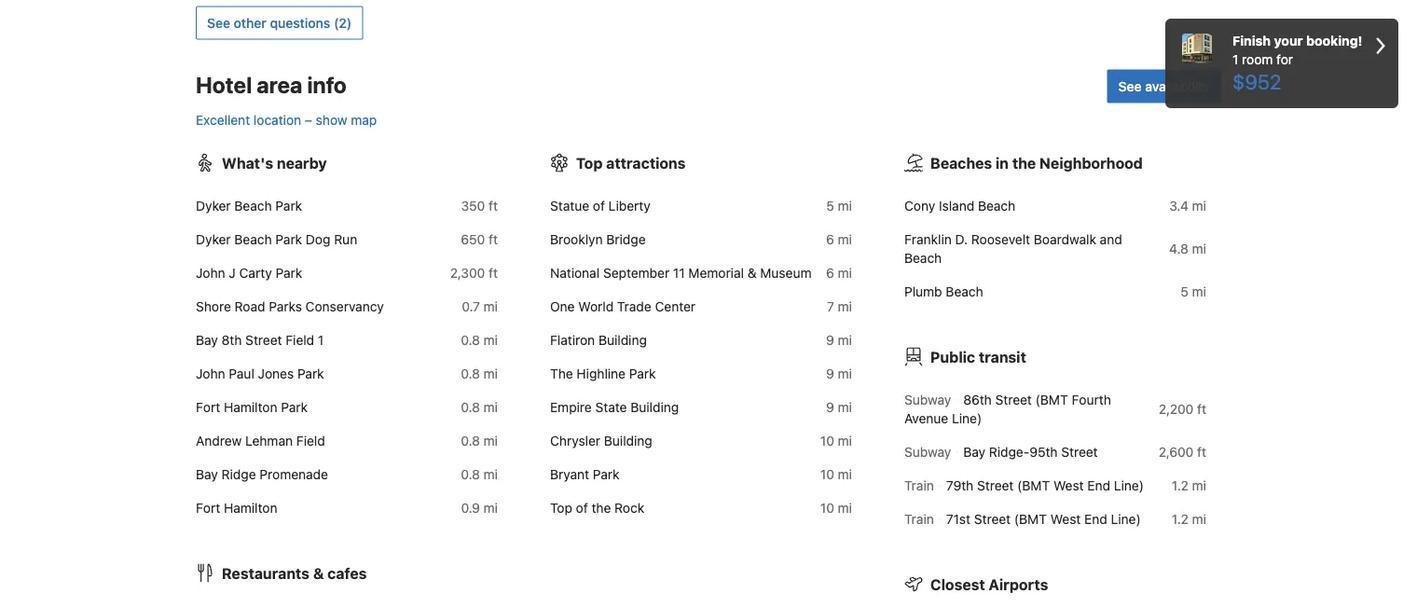 Task type: describe. For each thing, give the bounding box(es) containing it.
0 horizontal spatial 1
[[318, 332, 324, 347]]

national september 11 memorial & museum
[[550, 265, 812, 280]]

$952
[[1233, 69, 1282, 93]]

museum
[[760, 265, 812, 280]]

beaches in the neighborhood
[[931, 154, 1143, 171]]

ft for 2,300 ft
[[489, 265, 498, 280]]

10 for bryant park
[[821, 466, 835, 482]]

island
[[939, 198, 975, 213]]

top attractions
[[576, 154, 686, 171]]

top for top of the rock
[[550, 500, 573, 515]]

parks
[[269, 298, 302, 314]]

350 ft
[[461, 198, 498, 213]]

0.8 mi for fort hamilton park
[[461, 399, 498, 414]]

see other questions (2)
[[207, 15, 352, 30]]

bryant park
[[550, 466, 620, 482]]

september
[[603, 265, 670, 280]]

flatiron building
[[550, 332, 647, 347]]

71st
[[946, 511, 971, 526]]

–
[[305, 112, 312, 127]]

mi for bay 8th street field 1
[[484, 332, 498, 347]]

beaches
[[931, 154, 993, 171]]

show
[[316, 112, 347, 127]]

mi for bay ridge promenade
[[484, 466, 498, 482]]

86th street (bmt fourth avenue line)
[[905, 392, 1112, 426]]

mi for plumb beach
[[1193, 283, 1207, 299]]

national
[[550, 265, 600, 280]]

west for 79th street (bmt west end line)
[[1054, 477, 1084, 493]]

dyker for dyker beach park dog run
[[196, 231, 231, 247]]

jones
[[258, 365, 294, 381]]

mi for one world trade center
[[838, 298, 852, 314]]

2,200
[[1159, 401, 1194, 416]]

mi for franklin d. roosevelt boardwalk and beach
[[1193, 241, 1207, 256]]

train for 79th street (bmt west end line)
[[905, 477, 934, 493]]

park down chrysler building
[[593, 466, 620, 482]]

0.8 for fort hamilton park
[[461, 399, 480, 414]]

questions
[[270, 15, 330, 30]]

bay 8th street field 1
[[196, 332, 324, 347]]

shore road parks conservancy
[[196, 298, 384, 314]]

shore
[[196, 298, 231, 314]]

3.4 mi
[[1170, 198, 1207, 213]]

2,600 ft
[[1159, 444, 1207, 459]]

neighborhood
[[1040, 154, 1143, 171]]

state
[[596, 399, 627, 414]]

mi for top of the rock
[[838, 500, 852, 515]]

0.8 for john paul jones park
[[461, 365, 480, 381]]

1 vertical spatial field
[[296, 433, 325, 448]]

plumb beach
[[905, 283, 984, 299]]

transit
[[979, 348, 1027, 365]]

mi for cony island beach
[[1193, 198, 1207, 213]]

bay ridge-95th street
[[964, 444, 1098, 459]]

fourth
[[1072, 392, 1112, 407]]

room
[[1242, 52, 1274, 67]]

0.8 for andrew lehman field
[[461, 433, 480, 448]]

1.2 for 79th street (bmt west end line)
[[1172, 477, 1189, 493]]

street right 95th
[[1062, 444, 1098, 459]]

mi for andrew lehman field
[[484, 433, 498, 448]]

ft for 2,600 ft
[[1198, 444, 1207, 459]]

10 mi for top of the rock
[[821, 500, 852, 515]]

bay for bay ridge-95th street
[[964, 444, 986, 459]]

10 for top of the rock
[[821, 500, 835, 515]]

for
[[1277, 52, 1294, 67]]

andrew
[[196, 433, 242, 448]]

brooklyn
[[550, 231, 603, 247]]

excellent location – show map link
[[196, 112, 377, 127]]

mi for fort hamilton
[[484, 500, 498, 515]]

0 vertical spatial &
[[748, 265, 757, 280]]

dyker beach park
[[196, 198, 302, 213]]

mi for flatiron building
[[838, 332, 852, 347]]

the
[[550, 365, 573, 381]]

7 mi
[[827, 298, 852, 314]]

end for 71st street (bmt west end line)
[[1085, 511, 1108, 526]]

top for top attractions
[[576, 154, 603, 171]]

public transit
[[931, 348, 1027, 365]]

park right jones
[[298, 365, 324, 381]]

other
[[234, 15, 267, 30]]

95th
[[1030, 444, 1058, 459]]

79th street (bmt west end line)
[[946, 477, 1144, 493]]

fort for fort hamilton park
[[196, 399, 220, 414]]

350
[[461, 198, 485, 213]]

10 mi for bryant park
[[821, 466, 852, 482]]

hamilton for fort hamilton
[[224, 500, 278, 515]]

j
[[229, 265, 236, 280]]

mi for fort hamilton park
[[484, 399, 498, 414]]

bay for bay 8th street field 1
[[196, 332, 218, 347]]

street for 79th street (bmt west end line)
[[978, 477, 1014, 493]]

street for 86th street (bmt fourth avenue line)
[[996, 392, 1032, 407]]

1.2 mi for 71st street (bmt west end line)
[[1172, 511, 1207, 526]]

3.4
[[1170, 198, 1189, 213]]

memorial
[[689, 265, 744, 280]]

10 mi for chrysler building
[[821, 433, 852, 448]]

chrysler
[[550, 433, 601, 448]]

9 for park
[[826, 365, 835, 381]]

mi for bryant park
[[838, 466, 852, 482]]

beach for dyker beach park
[[234, 198, 272, 213]]

excellent
[[196, 112, 250, 127]]

trade
[[617, 298, 652, 314]]

0.8 for bay ridge promenade
[[461, 466, 480, 482]]

mi for shore road parks conservancy
[[484, 298, 498, 314]]

nearby
[[277, 154, 327, 171]]

beach for plumb beach
[[946, 283, 984, 299]]

park right highline
[[629, 365, 656, 381]]

fort for fort hamilton
[[196, 500, 220, 515]]

statue
[[550, 198, 590, 213]]

street for 71st street (bmt west end line)
[[974, 511, 1011, 526]]

ft for 650 ft
[[489, 231, 498, 247]]

0.8 mi for john paul jones park
[[461, 365, 498, 381]]

ridge
[[222, 466, 256, 482]]

and
[[1100, 231, 1123, 247]]

location
[[254, 112, 301, 127]]

restaurants & cafes
[[222, 564, 367, 582]]

bay ridge promenade
[[196, 466, 328, 482]]

john paul jones park
[[196, 365, 324, 381]]

dog
[[306, 231, 331, 247]]

mi for national september 11 memorial & museum
[[838, 265, 852, 280]]

paul
[[229, 365, 254, 381]]

building for chrysler building
[[604, 433, 653, 448]]

closest airports
[[931, 575, 1049, 593]]

franklin
[[905, 231, 952, 247]]

beach up roosevelt
[[978, 198, 1016, 213]]

booking!
[[1307, 33, 1363, 49]]

closest
[[931, 575, 986, 593]]

subway for 86th street (bmt fourth avenue line)
[[905, 392, 952, 407]]

see availability button
[[1108, 69, 1222, 103]]

5 for statue of liberty
[[827, 198, 835, 213]]

mi for john paul jones park
[[484, 365, 498, 381]]

beach for dyker beach park dog run
[[234, 231, 272, 247]]

mi for statue of liberty
[[838, 198, 852, 213]]

line) for 86th street (bmt fourth avenue line)
[[952, 410, 982, 426]]

bay for bay ridge promenade
[[196, 466, 218, 482]]

6 for national september 11 memorial & museum
[[826, 265, 835, 280]]

0.7 mi
[[462, 298, 498, 314]]

0 horizontal spatial &
[[313, 564, 324, 582]]

hotel
[[196, 71, 252, 97]]

see for see availability
[[1119, 78, 1142, 94]]



Task type: locate. For each thing, give the bounding box(es) containing it.
mi for brooklyn bridge
[[838, 231, 852, 247]]

0 vertical spatial 9
[[826, 332, 835, 347]]

1 10 mi from the top
[[821, 433, 852, 448]]

650 ft
[[461, 231, 498, 247]]

1 vertical spatial 1.2
[[1172, 511, 1189, 526]]

1 vertical spatial bay
[[964, 444, 986, 459]]

beach right plumb
[[946, 283, 984, 299]]

1 vertical spatial (bmt
[[1018, 477, 1050, 493]]

cony
[[905, 198, 936, 213]]

1 dyker from the top
[[196, 198, 231, 213]]

1 vertical spatial 10 mi
[[821, 466, 852, 482]]

park down jones
[[281, 399, 308, 414]]

see inside button
[[207, 15, 230, 30]]

2,300 ft
[[450, 265, 498, 280]]

1 horizontal spatial of
[[593, 198, 605, 213]]

west down 79th street (bmt west end line)
[[1051, 511, 1081, 526]]

see left availability
[[1119, 78, 1142, 94]]

2 1.2 mi from the top
[[1172, 511, 1207, 526]]

beach inside franklin d. roosevelt boardwalk and beach
[[905, 250, 942, 265]]

2 10 mi from the top
[[821, 466, 852, 482]]

3 10 from the top
[[821, 500, 835, 515]]

6 for brooklyn bridge
[[826, 231, 835, 247]]

1 horizontal spatial the
[[1013, 154, 1036, 171]]

0 vertical spatial 1
[[1233, 52, 1239, 67]]

2 6 mi from the top
[[826, 265, 852, 280]]

0.8 mi for bay ridge promenade
[[461, 466, 498, 482]]

0 horizontal spatial 5 mi
[[827, 198, 852, 213]]

of right statue
[[593, 198, 605, 213]]

ft right 2,300
[[489, 265, 498, 280]]

1 6 mi from the top
[[826, 231, 852, 247]]

& left museum
[[748, 265, 757, 280]]

1 john from the top
[[196, 265, 225, 280]]

5 for plumb beach
[[1181, 283, 1189, 299]]

subway up avenue
[[905, 392, 952, 407]]

the for in
[[1013, 154, 1036, 171]]

run
[[334, 231, 357, 247]]

0 vertical spatial subway
[[905, 392, 952, 407]]

1
[[1233, 52, 1239, 67], [318, 332, 324, 347]]

your
[[1275, 33, 1303, 49]]

boardwalk
[[1034, 231, 1097, 247]]

subway for bay ridge-95th street
[[905, 444, 952, 459]]

park left dog
[[276, 231, 302, 247]]

hamilton down paul
[[224, 399, 278, 414]]

1.2 mi for 79th street (bmt west end line)
[[1172, 477, 1207, 493]]

2 0.8 from the top
[[461, 365, 480, 381]]

street inside 86th street (bmt fourth avenue line)
[[996, 392, 1032, 407]]

empire state building
[[550, 399, 679, 414]]

1 vertical spatial west
[[1051, 511, 1081, 526]]

bay left ridge
[[196, 466, 218, 482]]

john left j
[[196, 265, 225, 280]]

1 horizontal spatial see
[[1119, 78, 1142, 94]]

fort up andrew
[[196, 399, 220, 414]]

0 vertical spatial (bmt
[[1036, 392, 1069, 407]]

west
[[1054, 477, 1084, 493], [1051, 511, 1081, 526]]

1 vertical spatial train
[[905, 511, 934, 526]]

center
[[655, 298, 696, 314]]

carty
[[239, 265, 272, 280]]

1 subway from the top
[[905, 392, 952, 407]]

3 0.8 mi from the top
[[461, 399, 498, 414]]

(bmt left fourth
[[1036, 392, 1069, 407]]

0 vertical spatial west
[[1054, 477, 1084, 493]]

park up dyker beach park dog run
[[276, 198, 302, 213]]

5 mi for plumb beach
[[1181, 283, 1207, 299]]

2 6 from the top
[[826, 265, 835, 280]]

field up promenade
[[296, 433, 325, 448]]

1 vertical spatial see
[[1119, 78, 1142, 94]]

1 vertical spatial john
[[196, 365, 225, 381]]

2 vertical spatial building
[[604, 433, 653, 448]]

(bmt inside 86th street (bmt fourth avenue line)
[[1036, 392, 1069, 407]]

hotel area info
[[196, 71, 347, 97]]

4.8
[[1170, 241, 1189, 256]]

2 0.8 mi from the top
[[461, 365, 498, 381]]

see for see other questions (2)
[[207, 15, 230, 30]]

ft
[[489, 198, 498, 213], [489, 231, 498, 247], [489, 265, 498, 280], [1198, 401, 1207, 416], [1198, 444, 1207, 459]]

0 vertical spatial 10
[[821, 433, 835, 448]]

2 vertical spatial bay
[[196, 466, 218, 482]]

see other questions (2) button
[[196, 6, 363, 40]]

1 9 from the top
[[826, 332, 835, 347]]

bay left ridge-
[[964, 444, 986, 459]]

top up statue of liberty
[[576, 154, 603, 171]]

2 fort from the top
[[196, 500, 220, 515]]

1 10 from the top
[[821, 433, 835, 448]]

0.8 for bay 8th street field 1
[[461, 332, 480, 347]]

2 vertical spatial 9
[[826, 399, 835, 414]]

ft right 350
[[489, 198, 498, 213]]

excellent location – show map
[[196, 112, 377, 127]]

1.2
[[1172, 477, 1189, 493], [1172, 511, 1189, 526]]

1 6 from the top
[[826, 231, 835, 247]]

0 vertical spatial 1.2
[[1172, 477, 1189, 493]]

info
[[307, 71, 347, 97]]

0 vertical spatial john
[[196, 265, 225, 280]]

field down shore road parks conservancy on the left of page
[[286, 332, 314, 347]]

0.8 mi for bay 8th street field 1
[[461, 332, 498, 347]]

(bmt down bay ridge-95th street
[[1018, 477, 1050, 493]]

empire
[[550, 399, 592, 414]]

0 vertical spatial 10 mi
[[821, 433, 852, 448]]

0 vertical spatial bay
[[196, 332, 218, 347]]

3 0.8 from the top
[[461, 399, 480, 414]]

2 hamilton from the top
[[224, 500, 278, 515]]

9 mi for park
[[826, 365, 852, 381]]

mi for the highline park
[[838, 365, 852, 381]]

1 down the conservancy
[[318, 332, 324, 347]]

(bmt down 79th street (bmt west end line)
[[1015, 511, 1047, 526]]

1 1.2 from the top
[[1172, 477, 1189, 493]]

top of the rock
[[550, 500, 645, 515]]

1 vertical spatial the
[[592, 500, 611, 515]]

0.8 mi for andrew lehman field
[[461, 433, 498, 448]]

8th
[[222, 332, 242, 347]]

0 vertical spatial 6 mi
[[826, 231, 852, 247]]

86th
[[964, 392, 992, 407]]

0 vertical spatial 5 mi
[[827, 198, 852, 213]]

4 0.8 mi from the top
[[461, 433, 498, 448]]

1 horizontal spatial &
[[748, 265, 757, 280]]

end up 71st street (bmt west end line)
[[1088, 477, 1111, 493]]

1 vertical spatial hamilton
[[224, 500, 278, 515]]

line)
[[952, 410, 982, 426], [1114, 477, 1144, 493], [1111, 511, 1141, 526]]

dyker beach park dog run
[[196, 231, 357, 247]]

field
[[286, 332, 314, 347], [296, 433, 325, 448]]

beach up dyker beach park dog run
[[234, 198, 272, 213]]

0 vertical spatial 5
[[827, 198, 835, 213]]

5 mi left the cony
[[827, 198, 852, 213]]

1 vertical spatial subway
[[905, 444, 952, 459]]

1 vertical spatial end
[[1085, 511, 1108, 526]]

chrysler building
[[550, 433, 653, 448]]

9 for building
[[826, 399, 835, 414]]

0 vertical spatial the
[[1013, 154, 1036, 171]]

1 vertical spatial 6 mi
[[826, 265, 852, 280]]

10 for chrysler building
[[821, 433, 835, 448]]

0 vertical spatial line)
[[952, 410, 982, 426]]

6 mi for brooklyn bridge
[[826, 231, 852, 247]]

ft for 2,200 ft
[[1198, 401, 1207, 416]]

street right 79th
[[978, 477, 1014, 493]]

6 mi for national september 11 memorial & museum
[[826, 265, 852, 280]]

dyker up j
[[196, 231, 231, 247]]

highline
[[577, 365, 626, 381]]

1 vertical spatial line)
[[1114, 477, 1144, 493]]

see inside button
[[1119, 78, 1142, 94]]

2 9 mi from the top
[[826, 365, 852, 381]]

what's
[[222, 154, 273, 171]]

john for john j carty park
[[196, 265, 225, 280]]

of down bryant park
[[576, 500, 588, 515]]

2 vertical spatial 10 mi
[[821, 500, 852, 515]]

of
[[593, 198, 605, 213], [576, 500, 588, 515]]

1 1.2 mi from the top
[[1172, 477, 1207, 493]]

(bmt for 79th
[[1018, 477, 1050, 493]]

dyker for dyker beach park
[[196, 198, 231, 213]]

building down the one world trade center
[[599, 332, 647, 347]]

1 left room at the right top
[[1233, 52, 1239, 67]]

5 mi for statue of liberty
[[827, 198, 852, 213]]

5 left the cony
[[827, 198, 835, 213]]

mi for chrysler building
[[838, 433, 852, 448]]

map
[[351, 112, 377, 127]]

2 train from the top
[[905, 511, 934, 526]]

ft right '650'
[[489, 231, 498, 247]]

1 vertical spatial 9
[[826, 365, 835, 381]]

0 vertical spatial fort
[[196, 399, 220, 414]]

the right in
[[1013, 154, 1036, 171]]

1.2 for 71st street (bmt west end line)
[[1172, 511, 1189, 526]]

1 vertical spatial 10
[[821, 466, 835, 482]]

1 vertical spatial 5 mi
[[1181, 283, 1207, 299]]

plumb
[[905, 283, 943, 299]]

2,300
[[450, 265, 485, 280]]

0 horizontal spatial top
[[550, 500, 573, 515]]

1 horizontal spatial 5
[[1181, 283, 1189, 299]]

road
[[235, 298, 265, 314]]

2,200 ft
[[1159, 401, 1207, 416]]

1 vertical spatial 1
[[318, 332, 324, 347]]

10 mi
[[821, 433, 852, 448], [821, 466, 852, 482], [821, 500, 852, 515]]

79th
[[946, 477, 974, 493]]

of for top
[[576, 500, 588, 515]]

2 9 from the top
[[826, 365, 835, 381]]

the highline park
[[550, 365, 656, 381]]

0.8 mi
[[461, 332, 498, 347], [461, 365, 498, 381], [461, 399, 498, 414], [461, 433, 498, 448], [461, 466, 498, 482]]

4 0.8 from the top
[[461, 433, 480, 448]]

fort down the bay ridge promenade at the bottom of page
[[196, 500, 220, 515]]

street right 8th
[[245, 332, 282, 347]]

2 john from the top
[[196, 365, 225, 381]]

franklin d. roosevelt boardwalk and beach
[[905, 231, 1123, 265]]

one
[[550, 298, 575, 314]]

park right carty
[[276, 265, 302, 280]]

avenue
[[905, 410, 949, 426]]

promenade
[[260, 466, 328, 482]]

line) for 71st street (bmt west end line)
[[1111, 511, 1141, 526]]

line) for 79th street (bmt west end line)
[[1114, 477, 1144, 493]]

0 vertical spatial 6
[[826, 231, 835, 247]]

(bmt for 86th
[[1036, 392, 1069, 407]]

0 horizontal spatial the
[[592, 500, 611, 515]]

cony island beach
[[905, 198, 1016, 213]]

brooklyn bridge
[[550, 231, 646, 247]]

5 0.8 from the top
[[461, 466, 480, 482]]

area
[[257, 71, 303, 97]]

ft for 350 ft
[[489, 198, 498, 213]]

1 inside finish your booking! 1 room for $952
[[1233, 52, 1239, 67]]

train left 71st
[[905, 511, 934, 526]]

attractions
[[606, 154, 686, 171]]

0 horizontal spatial of
[[576, 500, 588, 515]]

0 vertical spatial field
[[286, 332, 314, 347]]

hamilton for fort hamilton park
[[224, 399, 278, 414]]

0 vertical spatial see
[[207, 15, 230, 30]]

0.7
[[462, 298, 480, 314]]

650
[[461, 231, 485, 247]]

1 0.8 from the top
[[461, 332, 480, 347]]

2 vertical spatial 9 mi
[[826, 399, 852, 414]]

3 10 mi from the top
[[821, 500, 852, 515]]

top down bryant
[[550, 500, 573, 515]]

1 fort from the top
[[196, 399, 220, 414]]

2 dyker from the top
[[196, 231, 231, 247]]

2 10 from the top
[[821, 466, 835, 482]]

ridge-
[[989, 444, 1030, 459]]

& left cafes
[[313, 564, 324, 582]]

world
[[579, 298, 614, 314]]

building for flatiron building
[[599, 332, 647, 347]]

71st street (bmt west end line)
[[946, 511, 1141, 526]]

5 0.8 mi from the top
[[461, 466, 498, 482]]

line) inside 86th street (bmt fourth avenue line)
[[952, 410, 982, 426]]

2 vertical spatial line)
[[1111, 511, 1141, 526]]

3 9 from the top
[[826, 399, 835, 414]]

0 vertical spatial of
[[593, 198, 605, 213]]

3 9 mi from the top
[[826, 399, 852, 414]]

2 subway from the top
[[905, 444, 952, 459]]

bay left 8th
[[196, 332, 218, 347]]

train left 79th
[[905, 477, 934, 493]]

0 vertical spatial 1.2 mi
[[1172, 477, 1207, 493]]

0 vertical spatial end
[[1088, 477, 1111, 493]]

beach down franklin
[[905, 250, 942, 265]]

see availability
[[1119, 78, 1211, 94]]

train for 71st street (bmt west end line)
[[905, 511, 934, 526]]

the
[[1013, 154, 1036, 171], [592, 500, 611, 515]]

1 vertical spatial fort
[[196, 500, 220, 515]]

1 horizontal spatial top
[[576, 154, 603, 171]]

of for statue
[[593, 198, 605, 213]]

1 vertical spatial dyker
[[196, 231, 231, 247]]

end
[[1088, 477, 1111, 493], [1085, 511, 1108, 526]]

see left other at left
[[207, 15, 230, 30]]

rightchevron image
[[1377, 32, 1386, 60]]

5 mi
[[827, 198, 852, 213], [1181, 283, 1207, 299]]

0.9
[[461, 500, 480, 515]]

bridge
[[607, 231, 646, 247]]

the left rock
[[592, 500, 611, 515]]

1 vertical spatial 9 mi
[[826, 365, 852, 381]]

0 vertical spatial top
[[576, 154, 603, 171]]

street right the 86th on the right bottom of the page
[[996, 392, 1032, 407]]

0 horizontal spatial see
[[207, 15, 230, 30]]

1 horizontal spatial 5 mi
[[1181, 283, 1207, 299]]

dyker down what's on the left top
[[196, 198, 231, 213]]

finish
[[1233, 33, 1271, 49]]

1 9 mi from the top
[[826, 332, 852, 347]]

see
[[207, 15, 230, 30], [1119, 78, 1142, 94]]

1 vertical spatial building
[[631, 399, 679, 414]]

1 horizontal spatial 1
[[1233, 52, 1239, 67]]

beach up carty
[[234, 231, 272, 247]]

1 vertical spatial 1.2 mi
[[1172, 511, 1207, 526]]

roosevelt
[[972, 231, 1031, 247]]

west for 71st street (bmt west end line)
[[1051, 511, 1081, 526]]

in
[[996, 154, 1009, 171]]

end down 79th street (bmt west end line)
[[1085, 511, 1108, 526]]

building down the empire state building
[[604, 433, 653, 448]]

hamilton down the bay ridge promenade at the bottom of page
[[224, 500, 278, 515]]

1 vertical spatial 6
[[826, 265, 835, 280]]

john
[[196, 265, 225, 280], [196, 365, 225, 381]]

2 vertical spatial 10
[[821, 500, 835, 515]]

john for john paul jones park
[[196, 365, 225, 381]]

0 vertical spatial dyker
[[196, 198, 231, 213]]

2 1.2 from the top
[[1172, 511, 1189, 526]]

1 train from the top
[[905, 477, 934, 493]]

street right 71st
[[974, 511, 1011, 526]]

mi for empire state building
[[838, 399, 852, 414]]

0 vertical spatial building
[[599, 332, 647, 347]]

10
[[821, 433, 835, 448], [821, 466, 835, 482], [821, 500, 835, 515]]

2 vertical spatial (bmt
[[1015, 511, 1047, 526]]

fort hamilton park
[[196, 399, 308, 414]]

5 down 4.8 mi
[[1181, 283, 1189, 299]]

end for 79th street (bmt west end line)
[[1088, 477, 1111, 493]]

ft right 2,600
[[1198, 444, 1207, 459]]

9 mi for building
[[826, 399, 852, 414]]

bay
[[196, 332, 218, 347], [964, 444, 986, 459], [196, 466, 218, 482]]

0 vertical spatial train
[[905, 477, 934, 493]]

11
[[673, 265, 685, 280]]

building right state
[[631, 399, 679, 414]]

1 vertical spatial top
[[550, 500, 573, 515]]

0 vertical spatial 9 mi
[[826, 332, 852, 347]]

(bmt for 71st
[[1015, 511, 1047, 526]]

1 vertical spatial 5
[[1181, 283, 1189, 299]]

subway down avenue
[[905, 444, 952, 459]]

fort
[[196, 399, 220, 414], [196, 500, 220, 515]]

1 0.8 mi from the top
[[461, 332, 498, 347]]

what's nearby
[[222, 154, 327, 171]]

0 vertical spatial hamilton
[[224, 399, 278, 414]]

1 hamilton from the top
[[224, 399, 278, 414]]

4.8 mi
[[1170, 241, 1207, 256]]

1 vertical spatial of
[[576, 500, 588, 515]]

0 horizontal spatial 5
[[827, 198, 835, 213]]

1 vertical spatial &
[[313, 564, 324, 582]]

ft right 2,200
[[1198, 401, 1207, 416]]

john j carty park
[[196, 265, 302, 280]]

7
[[827, 298, 835, 314]]

5 mi down 4.8 mi
[[1181, 283, 1207, 299]]

john left paul
[[196, 365, 225, 381]]

park
[[276, 198, 302, 213], [276, 231, 302, 247], [276, 265, 302, 280], [298, 365, 324, 381], [629, 365, 656, 381], [281, 399, 308, 414], [593, 466, 620, 482]]

1.2 mi
[[1172, 477, 1207, 493], [1172, 511, 1207, 526]]

the for of
[[592, 500, 611, 515]]

hamilton
[[224, 399, 278, 414], [224, 500, 278, 515]]

west down 95th
[[1054, 477, 1084, 493]]



Task type: vqa. For each thing, say whether or not it's contained in the screenshot.


